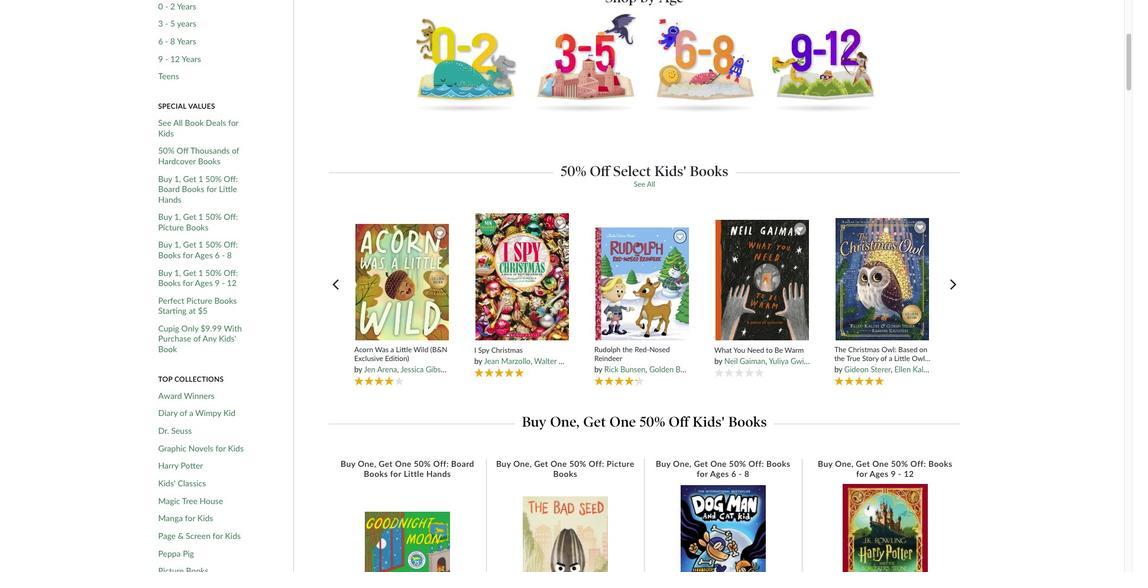 Task type: describe. For each thing, give the bounding box(es) containing it.
rudolph the red-nosed reindeer by rick bunsen , golden books (illustrator)
[[595, 345, 735, 375]]

warm
[[785, 346, 804, 355]]

0 horizontal spatial 6
[[158, 36, 163, 46]]

, left ellen
[[891, 365, 893, 375]]

see inside see all book deals for kids
[[158, 118, 171, 128]]

50% off thousands of hardcover books
[[158, 146, 239, 166]]

i
[[475, 346, 477, 355]]

for inside the buy 1, get 1 50% off: board books for little hands
[[207, 184, 217, 194]]

books inside buy 1, get 1 50% off: books for ages 9 - 12
[[158, 278, 181, 288]]

little inside the christmas owl: based on the true story of a little owl named rockefeller (b&n exclusive edition)
[[895, 354, 911, 363]]

walter wick (illustrator) link
[[535, 357, 615, 366]]

yuliya gwilym (illustrator) link
[[769, 357, 855, 366]]

christmas inside the christmas owl: based on the true story of a little owl named rockefeller (b&n exclusive edition)
[[849, 345, 880, 354]]

buy one, get one 50% off: books for ages 9 - 12 image
[[843, 485, 928, 573]]

2
[[170, 1, 175, 11]]

i spy christmas image
[[475, 213, 570, 342]]

, down to
[[766, 357, 768, 366]]

rudolph the red-nosed reindeer image
[[595, 227, 690, 341]]

one, for buy one, get one 50% off: board books for little hands
[[358, 459, 377, 469]]

by inside acorn was a little wild (b&n exclusive edition) by jen arena , jessica gibson (illustrator)
[[354, 365, 362, 375]]

buy for buy one, get one 50% off: books for ages 9 - 12
[[818, 459, 833, 469]]

books inside "buy one, get one 50% off: books for ages 9 - 12"
[[929, 459, 953, 469]]

get for buy one, get one 50% off kids' books
[[584, 414, 606, 431]]

buy one, get one 50% off: picture books image
[[523, 497, 608, 573]]

ages for buy 1, get 1 50% off: books for ages 9 - 12
[[195, 278, 213, 288]]

50% inside 50% off select kids' books see all
[[561, 163, 587, 180]]

get for buy one, get one 50% off: books for ages 6 - 8
[[694, 459, 708, 469]]

6 for buy 1, get 1 50% off: books for ages 6 - 8
[[215, 250, 220, 260]]

acorn was a little wild (b&n exclusive edition) image
[[355, 223, 450, 341]]

the inside the christmas owl: based on the true story of a little owl named rockefeller (b&n exclusive edition)
[[835, 354, 845, 363]]

- left 2
[[165, 1, 168, 11]]

12 for buy 1, get 1 50% off: books for ages 9 - 12
[[227, 278, 237, 288]]

8 for buy one, get one 50% off: books for ages 6 - 8
[[745, 469, 750, 479]]

all inside 50% off select kids' books see all
[[647, 180, 656, 189]]

9 - 12 years
[[158, 54, 201, 64]]

kids' down harry at the bottom left of page
[[158, 479, 176, 489]]

novels
[[189, 444, 214, 454]]

3
[[158, 19, 163, 29]]

off: for buy 1, get 1 50% off: picture books
[[224, 212, 238, 222]]

, inside "rudolph the red-nosed reindeer by rick bunsen , golden books (illustrator)"
[[646, 365, 648, 375]]

i spy christmas by jean marzollo , walter wick (illustrator)
[[475, 346, 615, 366]]

(illustrator) inside what you need to be warm by neil gaiman , yuliya gwilym (illustrator) ,
[[819, 357, 855, 366]]

- inside 'link'
[[165, 54, 168, 64]]

picture for buy 1, get 1 50% off: picture books
[[158, 222, 184, 232]]

top collections
[[158, 375, 224, 384]]

rudolph
[[595, 345, 621, 354]]

ages for buy one, get one 50% off: books for ages 9 - 12
[[870, 469, 889, 479]]

(illustrator) inside "rudolph the red-nosed reindeer by rick bunsen , golden books (illustrator)"
[[699, 365, 735, 375]]

buy 1, get 1 50% off: books for ages 9 - 12
[[158, 268, 238, 288]]

cupig only $9.99 with purchase of any kids' book link
[[158, 324, 256, 355]]

(illustrator) inside i spy christmas by jean marzollo , walter wick (illustrator)
[[578, 357, 615, 366]]

50% for buy one, get one 50% off: picture books
[[570, 459, 587, 469]]

a inside the christmas owl: based on the true story of a little owl named rockefeller (b&n exclusive edition)
[[889, 354, 893, 363]]

off for select
[[590, 163, 610, 180]]

sterer
[[871, 365, 891, 375]]

buy 1, get 1 50% off: board books for little hands link
[[158, 174, 256, 205]]

board for buy one, get one 50% off: board books for little hands
[[451, 459, 474, 469]]

1 for 9
[[199, 268, 203, 278]]

of inside "link"
[[180, 409, 187, 419]]

- inside buy one, get one 50% off: books for ages 6 - 8
[[739, 469, 743, 479]]

jessica gibson (illustrator) link
[[401, 365, 488, 375]]

see all book deals for kids
[[158, 118, 239, 138]]

the christmas owl: based on the true story of a little owl named rockefeller (b&n exclusive edition) image
[[836, 218, 930, 341]]

books inside buy one, get one 50% off: board books for little hands
[[364, 469, 388, 479]]

get for buy 1, get 1 50% off: picture books
[[183, 212, 196, 222]]

50% off thousands of hardcover books link
[[158, 146, 256, 167]]

books inside buy one, get one 50% off: picture books
[[554, 469, 578, 479]]

of inside 50% off thousands of hardcover books
[[232, 146, 239, 156]]

reindeer
[[595, 354, 623, 363]]

- inside buy 1, get 1 50% off: books for ages 6 - 8
[[222, 250, 225, 260]]

buy one, get one 50% off: board books for little hands link
[[329, 459, 486, 480]]

3 - 5 years
[[158, 19, 196, 29]]

story
[[863, 354, 879, 363]]

9 - 12 years link
[[158, 54, 201, 64]]

gibson
[[426, 365, 450, 375]]

winners
[[184, 391, 215, 401]]

dr.
[[158, 426, 169, 436]]

teens link
[[158, 71, 179, 82]]

golden books (illustrator) link
[[650, 365, 735, 375]]

to
[[766, 346, 773, 355]]

award winners
[[158, 391, 215, 401]]

buy one, get one 50% off kids' books section
[[329, 411, 961, 431]]

values
[[188, 102, 215, 111]]

rockefeller
[[859, 364, 894, 372]]

50% off select kids' books see all
[[561, 163, 729, 189]]

years for 0 - 2 years
[[177, 1, 196, 11]]

rudolph the red-nosed reindeer link
[[595, 345, 691, 364]]

exclusive inside the christmas owl: based on the true story of a little owl named rockefeller (b&n exclusive edition)
[[835, 373, 864, 381]]

get for buy one, get one 50% off: books for ages 9 - 12
[[856, 459, 871, 469]]

1 for little
[[199, 174, 203, 184]]

rick bunsen link
[[605, 365, 646, 375]]

be
[[775, 346, 783, 355]]

buy for buy 1, get 1 50% off: picture books
[[158, 212, 172, 222]]

magic tree house link
[[158, 496, 223, 507]]

buy one, get one 50% off: board books for little hands
[[341, 459, 474, 479]]

kids' classics
[[158, 479, 206, 489]]

buy for buy 1, get 1 50% off: board books for little hands
[[158, 174, 172, 184]]

- inside "buy one, get one 50% off: books for ages 9 - 12"
[[899, 469, 902, 479]]

get for buy 1, get 1 50% off: books for ages 6 - 8
[[183, 240, 196, 250]]

spy
[[478, 346, 490, 355]]

of inside the christmas owl: based on the true story of a little owl named rockefeller (b&n exclusive edition)
[[881, 354, 887, 363]]

cupig only $9.99 with purchase of any kids' book
[[158, 324, 242, 354]]

with
[[224, 324, 242, 334]]

1, for buy 1, get 1 50% off: picture books
[[174, 212, 181, 222]]

50% for buy 1, get 1 50% off: picture books
[[206, 212, 222, 222]]

what
[[715, 346, 732, 355]]

special
[[158, 102, 187, 111]]

off: for buy one, get one 50% off: books for ages 9 - 12
[[911, 459, 927, 469]]

only
[[181, 324, 199, 334]]

marzollo
[[501, 357, 531, 366]]

book inside see all book deals for kids
[[185, 118, 204, 128]]

kids up page & screen for kids
[[198, 514, 213, 524]]

dr. seuss
[[158, 426, 192, 436]]

the christmas owl: based on the true story of a little owl named rockefeller (b&n exclusive edition)
[[835, 345, 928, 381]]

6 for buy one, get one 50% off: books for ages 6 - 8
[[732, 469, 737, 479]]

buy 1, get 1 50% off: books for ages 6 - 8 link
[[158, 240, 256, 261]]

by inside i spy christmas by jean marzollo , walter wick (illustrator)
[[475, 357, 482, 366]]

a for wild
[[391, 345, 394, 354]]

the inside "rudolph the red-nosed reindeer by rick bunsen , golden books (illustrator)"
[[623, 345, 633, 354]]

see all book deals for kids link
[[158, 118, 256, 139]]

by inside "rudolph the red-nosed reindeer by rick bunsen , golden books (illustrator)"
[[595, 365, 603, 375]]

edition) inside the christmas owl: based on the true story of a little owl named rockefeller (b&n exclusive edition)
[[866, 373, 890, 381]]

by inside what you need to be warm by neil gaiman , yuliya gwilym (illustrator) ,
[[715, 357, 723, 366]]

books inside buy 1, get 1 50% off: picture books
[[186, 222, 209, 232]]

what you need to be warm link
[[715, 346, 811, 355]]

kids' inside section
[[693, 414, 725, 431]]

50% for buy one, get one 50% off: board books for little hands
[[414, 459, 431, 469]]

owl
[[912, 354, 926, 363]]

jen arena link
[[364, 365, 397, 375]]

books inside section
[[729, 414, 767, 431]]

buy 1, get 1 50% off: picture books
[[158, 212, 238, 232]]

for inside buy one, get one 50% off: board books for little hands
[[390, 469, 402, 479]]

buy one, get one 50% off: picture books
[[496, 459, 635, 479]]

house
[[200, 496, 223, 506]]

top
[[158, 375, 173, 384]]

books inside "rudolph the red-nosed reindeer by rick bunsen , golden books (illustrator)"
[[676, 365, 697, 375]]

ellen kalish link
[[895, 365, 934, 375]]

get for buy one, get one 50% off: board books for little hands
[[379, 459, 393, 469]]

9 for buy one, get one 50% off: books for ages 9 - 12
[[891, 469, 896, 479]]

, inside i spy christmas by jean marzollo , walter wick (illustrator)
[[531, 357, 533, 366]]

12 inside 9 - 12 years 'link'
[[170, 54, 180, 64]]

buy one, get one 50% off: picture books link
[[487, 459, 644, 480]]

hands for buy one, get one 50% off: board books for little hands
[[427, 469, 451, 479]]

12 for buy one, get one 50% off: books for ages 9 - 12
[[904, 469, 915, 479]]

50% for buy one, get one 50% off: books for ages 9 - 12
[[892, 459, 909, 469]]

one for buy one, get one 50% off: books for ages 9 - 12
[[873, 459, 889, 469]]

all inside see all book deals for kids
[[173, 118, 183, 128]]

jean marzollo link
[[484, 357, 531, 366]]

need
[[748, 346, 765, 355]]

graphic
[[158, 444, 187, 454]]

one, for buy one, get one 50% off: books for ages 6 - 8
[[673, 459, 692, 469]]

get for buy 1, get 1 50% off: board books for little hands
[[183, 174, 196, 184]]

a for kid
[[189, 409, 193, 419]]

buy one, get one 50% off: board books for little hands image
[[365, 513, 450, 573]]

purchase
[[158, 334, 191, 344]]

for inside buy one, get one 50% off: books for ages 6 - 8
[[697, 469, 708, 479]]

see inside 50% off select kids' books see all
[[634, 180, 646, 189]]

pig
[[183, 549, 194, 559]]

1, for buy 1, get 1 50% off: board books for little hands
[[174, 174, 181, 184]]

page
[[158, 531, 176, 541]]

kids' classics link
[[158, 479, 206, 489]]

arena
[[377, 365, 397, 375]]

little inside buy one, get one 50% off: board books for little hands
[[404, 469, 424, 479]]

buy for buy 1, get 1 50% off: books for ages 9 - 12
[[158, 268, 172, 278]]

(b&n inside acorn was a little wild (b&n exclusive edition) by jen arena , jessica gibson (illustrator)
[[431, 345, 448, 354]]

off inside section
[[669, 414, 690, 431]]

manga for kids
[[158, 514, 213, 524]]

hardcover
[[158, 156, 196, 166]]

(illustrator) inside acorn was a little wild (b&n exclusive edition) by jen arena , jessica gibson (illustrator)
[[452, 365, 488, 375]]

harry potter
[[158, 461, 203, 471]]

get for buy 1, get 1 50% off: books for ages 9 - 12
[[183, 268, 196, 278]]

off: for buy one, get one 50% off: books for ages 6 - 8
[[749, 459, 765, 469]]

for inside buy 1, get 1 50% off: books for ages 6 - 8
[[183, 250, 193, 260]]

perfect
[[158, 296, 184, 306]]

kids' inside 50% off select kids' books see all
[[655, 163, 687, 180]]

buy for buy one, get one 50% off: books for ages 6 - 8
[[656, 459, 671, 469]]

ellen
[[895, 365, 911, 375]]

gwilym
[[791, 357, 817, 366]]

$5
[[198, 306, 208, 316]]

off: for buy one, get one 50% off: board books for little hands
[[433, 459, 449, 469]]

peppa pig
[[158, 549, 194, 559]]

kalish
[[913, 365, 934, 375]]

buy 1, get 1 50% off: picture books link
[[158, 212, 256, 233]]

books inside buy 1, get 1 50% off: books for ages 6 - 8
[[158, 250, 181, 260]]



Task type: locate. For each thing, give the bounding box(es) containing it.
off for thousands
[[177, 146, 189, 156]]

0 vertical spatial exclusive
[[354, 354, 383, 363]]

9 inside 'link'
[[158, 54, 163, 64]]

0 vertical spatial 12
[[170, 54, 180, 64]]

0 vertical spatial years
[[177, 1, 196, 11]]

, left story
[[855, 357, 857, 366]]

exclusive down named
[[835, 373, 864, 381]]

for inside see all book deals for kids
[[228, 118, 239, 128]]

buy for buy one, get one 50% off kids' books
[[522, 414, 547, 431]]

buy one, get one 50% off: books for ages 9 - 12 link
[[811, 459, 961, 480]]

-
[[165, 1, 168, 11], [165, 19, 168, 29], [165, 36, 168, 46], [165, 54, 168, 64], [222, 250, 225, 260], [222, 278, 225, 288], [739, 469, 743, 479], [899, 469, 902, 479]]

(b&n right 'wild'
[[431, 345, 448, 354]]

1 vertical spatial see
[[634, 180, 646, 189]]

kids' up buy one, get one 50% off: books for ages 6 - 8
[[693, 414, 725, 431]]

edition) up arena
[[385, 354, 409, 363]]

off down golden books (illustrator) 'link'
[[669, 414, 690, 431]]

0 horizontal spatial hands
[[158, 194, 181, 205]]

of right the thousands
[[232, 146, 239, 156]]

off
[[177, 146, 189, 156], [590, 163, 610, 180], [669, 414, 690, 431]]

2 horizontal spatial off
[[669, 414, 690, 431]]

little inside acorn was a little wild (b&n exclusive edition) by jen arena , jessica gibson (illustrator)
[[396, 345, 412, 354]]

2 1 from the top
[[199, 212, 203, 222]]

1 horizontal spatial 12
[[227, 278, 237, 288]]

off: for buy one, get one 50% off: picture books
[[589, 459, 605, 469]]

0 horizontal spatial book
[[158, 344, 177, 354]]

kids' down with
[[219, 334, 236, 344]]

0 - 2 years link
[[158, 1, 196, 11]]

of right diary at bottom
[[180, 409, 187, 419]]

0 vertical spatial picture
[[158, 222, 184, 232]]

0 vertical spatial 6
[[158, 36, 163, 46]]

a down owl:
[[889, 354, 893, 363]]

books inside the buy 1, get 1 50% off: board books for little hands
[[182, 184, 204, 194]]

- right 3
[[165, 19, 168, 29]]

edition)
[[385, 354, 409, 363], [866, 373, 890, 381]]

1 down the buy 1, get 1 50% off: board books for little hands
[[199, 212, 203, 222]]

buy one, get one 50% off: books for ages 9 - 12
[[818, 459, 953, 479]]

1, down the buy 1, get 1 50% off: board books for little hands
[[174, 212, 181, 222]]

special values
[[158, 102, 215, 111]]

0 vertical spatial hands
[[158, 194, 181, 205]]

buy inside "buy one, get one 50% off: books for ages 9 - 12"
[[818, 459, 833, 469]]

was
[[375, 345, 389, 354]]

buy inside section
[[522, 414, 547, 431]]

0 horizontal spatial the
[[623, 345, 633, 354]]

0 horizontal spatial see
[[158, 118, 171, 128]]

- inside buy 1, get 1 50% off: books for ages 9 - 12
[[222, 278, 225, 288]]

jean
[[484, 357, 500, 366]]

harry potter link
[[158, 461, 203, 472]]

named
[[835, 364, 858, 372]]

8 inside buy one, get one 50% off: books for ages 6 - 8
[[745, 469, 750, 479]]

seuss
[[171, 426, 192, 436]]

1 horizontal spatial exclusive
[[835, 373, 864, 381]]

1 vertical spatial years
[[177, 36, 196, 46]]

- up "perfect picture books starting at $5" link
[[222, 278, 225, 288]]

buy inside buy one, get one 50% off: board books for little hands
[[341, 459, 356, 469]]

by left gideon
[[835, 365, 843, 375]]

0 vertical spatial book
[[185, 118, 204, 128]]

1 vertical spatial off
[[590, 163, 610, 180]]

thousands
[[190, 146, 230, 156]]

edition) inside acorn was a little wild (b&n exclusive edition) by jen arena , jessica gibson (illustrator)
[[385, 354, 409, 363]]

deals
[[206, 118, 226, 128]]

manga
[[158, 514, 183, 524]]

9 up teens
[[158, 54, 163, 64]]

books inside buy one, get one 50% off: books for ages 6 - 8
[[767, 459, 791, 469]]

buy 1, get 1 50% off: books for ages 6 - 8
[[158, 240, 238, 260]]

$9.99
[[201, 324, 222, 334]]

for inside buy 1, get 1 50% off: books for ages 9 - 12
[[183, 278, 193, 288]]

picture up buy 1, get 1 50% off: books for ages 6 - 8
[[158, 222, 184, 232]]

true
[[847, 354, 861, 363]]

what you need to be warm by neil gaiman , yuliya gwilym (illustrator) ,
[[715, 346, 859, 366]]

2 vertical spatial years
[[182, 54, 201, 64]]

1 vertical spatial picture
[[187, 296, 212, 306]]

9 up the buy one, get one 50% off: books for ages 9 - 12 image
[[891, 469, 896, 479]]

buy one, get one 50% off: books for ages 6 - 8 image
[[681, 486, 766, 573]]

hands inside buy one, get one 50% off: board books for little hands
[[427, 469, 451, 479]]

0 horizontal spatial a
[[189, 409, 193, 419]]

(illustrator) down the
[[819, 357, 855, 366]]

&
[[178, 531, 184, 541]]

off inside 50% off thousands of hardcover books
[[177, 146, 189, 156]]

the
[[623, 345, 633, 354], [835, 354, 845, 363]]

50% for buy 1, get 1 50% off: board books for little hands
[[206, 174, 222, 184]]

edition) down the rockefeller
[[866, 373, 890, 381]]

1 horizontal spatial hands
[[427, 469, 451, 479]]

1 horizontal spatial christmas
[[849, 345, 880, 354]]

picture for buy one, get one 50% off: picture books
[[607, 459, 635, 469]]

- up buy 1, get 1 50% off: books for ages 9 - 12 link
[[222, 250, 225, 260]]

12 inside "buy one, get one 50% off: books for ages 9 - 12"
[[904, 469, 915, 479]]

what you need to be warm image
[[716, 220, 810, 342]]

kid
[[223, 409, 236, 419]]

1 vertical spatial 6
[[215, 250, 220, 260]]

off left select
[[590, 163, 610, 180]]

by gideon sterer , ellen kalish
[[835, 365, 934, 375]]

0 vertical spatial board
[[158, 184, 180, 194]]

one, inside section
[[550, 414, 580, 431]]

picture inside perfect picture books starting at $5
[[187, 296, 212, 306]]

1 horizontal spatial a
[[391, 345, 394, 354]]

1 for 6
[[199, 240, 203, 250]]

12 inside buy 1, get 1 50% off: books for ages 9 - 12
[[227, 278, 237, 288]]

ages for buy one, get one 50% off: books for ages 6 - 8
[[710, 469, 729, 479]]

one inside buy one, get one 50% off kids' books section
[[610, 414, 637, 431]]

2 horizontal spatial 9
[[891, 469, 896, 479]]

50% inside buy 1, get 1 50% off: books for ages 6 - 8
[[206, 240, 222, 250]]

50% inside buy 1, get 1 50% off: books for ages 9 - 12
[[206, 268, 222, 278]]

2 vertical spatial a
[[189, 409, 193, 419]]

12
[[170, 54, 180, 64], [227, 278, 237, 288], [904, 469, 915, 479]]

ages inside buy one, get one 50% off: books for ages 6 - 8
[[710, 469, 729, 479]]

8 inside buy 1, get 1 50% off: books for ages 6 - 8
[[227, 250, 232, 260]]

50% for buy 1, get 1 50% off: books for ages 6 - 8
[[206, 240, 222, 250]]

0 horizontal spatial exclusive
[[354, 354, 383, 363]]

magic
[[158, 496, 180, 506]]

1 horizontal spatial picture
[[187, 296, 212, 306]]

of inside cupig only $9.99 with purchase of any kids' book
[[193, 334, 201, 344]]

1 horizontal spatial 8
[[227, 250, 232, 260]]

1 vertical spatial 9
[[215, 278, 220, 288]]

(illustrator) down rudolph
[[578, 357, 615, 366]]

1 vertical spatial 12
[[227, 278, 237, 288]]

0 vertical spatial 9
[[158, 54, 163, 64]]

books inside 50% off thousands of hardcover books
[[198, 156, 221, 166]]

50% for buy 1, get 1 50% off: books for ages 9 - 12
[[206, 268, 222, 278]]

6 up buy 1, get 1 50% off: books for ages 9 - 12 link
[[215, 250, 220, 260]]

1, for buy 1, get 1 50% off: books for ages 6 - 8
[[174, 240, 181, 250]]

the
[[835, 345, 847, 354]]

, left jessica at left bottom
[[397, 365, 399, 375]]

yuliya
[[769, 357, 789, 366]]

for
[[228, 118, 239, 128], [207, 184, 217, 194], [183, 250, 193, 260], [183, 278, 193, 288], [216, 444, 226, 454], [390, 469, 402, 479], [697, 469, 708, 479], [857, 469, 868, 479], [185, 514, 195, 524], [213, 531, 223, 541]]

kids
[[158, 128, 174, 138], [228, 444, 244, 454], [198, 514, 213, 524], [225, 531, 241, 541]]

buy
[[158, 174, 172, 184], [158, 212, 172, 222], [158, 240, 172, 250], [158, 268, 172, 278], [522, 414, 547, 431], [341, 459, 356, 469], [496, 459, 511, 469], [656, 459, 671, 469], [818, 459, 833, 469]]

one for buy one, get one 50% off: board books for little hands
[[395, 459, 412, 469]]

2 1, from the top
[[174, 212, 181, 222]]

a left wimpy at the left bottom of page
[[189, 409, 193, 419]]

50% inside the buy 1, get 1 50% off: board books for little hands
[[206, 174, 222, 184]]

0 vertical spatial edition)
[[385, 354, 409, 363]]

1, inside the buy 1, get 1 50% off: board books for little hands
[[174, 174, 181, 184]]

a right was
[[391, 345, 394, 354]]

book down purchase
[[158, 344, 177, 354]]

kids' inside cupig only $9.99 with purchase of any kids' book
[[219, 334, 236, 344]]

walter
[[535, 357, 557, 366]]

2 horizontal spatial 8
[[745, 469, 750, 479]]

1, inside buy 1, get 1 50% off: picture books
[[174, 212, 181, 222]]

50% for buy one, get one 50% off: books for ages 6 - 8
[[729, 459, 747, 469]]

buy inside buy 1, get 1 50% off: books for ages 9 - 12
[[158, 268, 172, 278]]

one, for buy one, get one 50% off kids' books
[[550, 414, 580, 431]]

1 vertical spatial 8
[[227, 250, 232, 260]]

1 vertical spatial the
[[835, 354, 845, 363]]

2 horizontal spatial picture
[[607, 459, 635, 469]]

picture up $5
[[187, 296, 212, 306]]

off: for buy 1, get 1 50% off: board books for little hands
[[224, 174, 238, 184]]

buy inside buy 1, get 1 50% off: picture books
[[158, 212, 172, 222]]

little inside the buy 1, get 1 50% off: board books for little hands
[[219, 184, 237, 194]]

off: for buy 1, get 1 50% off: books for ages 6 - 8
[[224, 240, 238, 250]]

1 horizontal spatial the
[[835, 354, 845, 363]]

50% for buy one, get one 50% off kids' books
[[640, 414, 666, 431]]

, left walter
[[531, 357, 533, 366]]

collections
[[175, 375, 224, 384]]

see all link
[[634, 180, 656, 189]]

1 vertical spatial board
[[451, 459, 474, 469]]

graphic novels for kids
[[158, 444, 244, 454]]

buy for buy one, get one 50% off: board books for little hands
[[341, 459, 356, 469]]

1, for buy 1, get 1 50% off: books for ages 9 - 12
[[174, 268, 181, 278]]

1 down buy 1, get 1 50% off: books for ages 6 - 8
[[199, 268, 203, 278]]

cupig
[[158, 324, 179, 334]]

(b&n down owl
[[896, 364, 913, 372]]

one inside buy one, get one 50% off: books for ages 6 - 8
[[711, 459, 727, 469]]

1 vertical spatial (b&n
[[896, 364, 913, 372]]

neil
[[725, 357, 738, 366]]

1, inside buy 1, get 1 50% off: books for ages 6 - 8
[[174, 240, 181, 250]]

you
[[734, 346, 746, 355]]

ages inside buy 1, get 1 50% off: books for ages 6 - 8
[[195, 250, 213, 260]]

a inside the diary of a wimpy kid "link"
[[189, 409, 193, 419]]

picture down buy one, get one 50% off kids' books
[[607, 459, 635, 469]]

the down the
[[835, 354, 845, 363]]

2 vertical spatial 8
[[745, 469, 750, 479]]

0 horizontal spatial 12
[[170, 54, 180, 64]]

0 horizontal spatial picture
[[158, 222, 184, 232]]

by down the i
[[475, 357, 482, 366]]

one, inside "buy one, get one 50% off: books for ages 9 - 12"
[[836, 459, 854, 469]]

1 1 from the top
[[199, 174, 203, 184]]

ages up the buy one, get one 50% off: books for ages 9 - 12 image
[[870, 469, 889, 479]]

1 horizontal spatial book
[[185, 118, 204, 128]]

one for buy one, get one 50% off: books for ages 6 - 8
[[711, 459, 727, 469]]

1 horizontal spatial see
[[634, 180, 646, 189]]

4 1 from the top
[[199, 268, 203, 278]]

2 vertical spatial picture
[[607, 459, 635, 469]]

0 horizontal spatial 9
[[158, 54, 163, 64]]

0 horizontal spatial off
[[177, 146, 189, 156]]

1, down hardcover
[[174, 174, 181, 184]]

picture inside buy one, get one 50% off: picture books
[[607, 459, 635, 469]]

ages up the buy one, get one 50% off: books for ages 6 - 8 image
[[710, 469, 729, 479]]

years
[[177, 1, 196, 11], [177, 36, 196, 46], [182, 54, 201, 64]]

buy 1, get 1 50% off: board books for little hands
[[158, 174, 238, 205]]

3 1, from the top
[[174, 240, 181, 250]]

(b&n
[[431, 345, 448, 354], [896, 364, 913, 372]]

perfect picture books starting at $5
[[158, 296, 237, 316]]

0 horizontal spatial board
[[158, 184, 180, 194]]

- up the buy one, get one 50% off: books for ages 6 - 8 image
[[739, 469, 743, 479]]

a inside acorn was a little wild (b&n exclusive edition) by jen arena , jessica gibson (illustrator)
[[391, 345, 394, 354]]

ages up buy 1, get 1 50% off: books for ages 9 - 12 link
[[195, 250, 213, 260]]

by down what
[[715, 357, 723, 366]]

one, for buy one, get one 50% off: picture books
[[514, 459, 532, 469]]

get inside "buy one, get one 50% off: books for ages 9 - 12"
[[856, 459, 871, 469]]

1 inside buy 1, get 1 50% off: books for ages 6 - 8
[[199, 240, 203, 250]]

2 horizontal spatial 6
[[732, 469, 737, 479]]

of
[[232, 146, 239, 156], [193, 334, 201, 344], [881, 354, 887, 363], [180, 409, 187, 419]]

book inside cupig only $9.99 with purchase of any kids' book
[[158, 344, 177, 354]]

1 1, from the top
[[174, 174, 181, 184]]

1 vertical spatial exclusive
[[835, 373, 864, 381]]

get inside the buy 1, get 1 50% off: board books for little hands
[[183, 174, 196, 184]]

kids right screen
[[225, 531, 241, 541]]

1, down buy 1, get 1 50% off: picture books on the top left
[[174, 240, 181, 250]]

, inside acorn was a little wild (b&n exclusive edition) by jen arena , jessica gibson (illustrator)
[[397, 365, 399, 375]]

years down years
[[177, 36, 196, 46]]

1, inside buy 1, get 1 50% off: books for ages 9 - 12
[[174, 268, 181, 278]]

get inside buy 1, get 1 50% off: books for ages 9 - 12
[[183, 268, 196, 278]]

exclusive inside acorn was a little wild (b&n exclusive edition) by jen arena , jessica gibson (illustrator)
[[354, 354, 383, 363]]

6 up the buy one, get one 50% off: books for ages 6 - 8 image
[[732, 469, 737, 479]]

6 inside buy 1, get 1 50% off: books for ages 6 - 8
[[215, 250, 220, 260]]

years for 6 - 8 years
[[177, 36, 196, 46]]

see down 'special'
[[158, 118, 171, 128]]

a
[[391, 345, 394, 354], [889, 354, 893, 363], [189, 409, 193, 419]]

- down 3 - 5 years link
[[165, 36, 168, 46]]

2 horizontal spatial 12
[[904, 469, 915, 479]]

book down values at the top left
[[185, 118, 204, 128]]

,
[[531, 357, 533, 366], [766, 357, 768, 366], [855, 357, 857, 366], [397, 365, 399, 375], [646, 365, 648, 375], [891, 365, 893, 375]]

for inside "buy one, get one 50% off: books for ages 9 - 12"
[[857, 469, 868, 479]]

all down select
[[647, 180, 656, 189]]

years inside 'link'
[[182, 54, 201, 64]]

50% inside 50% off thousands of hardcover books
[[158, 146, 175, 156]]

off: inside the buy 1, get 1 50% off: board books for little hands
[[224, 174, 238, 184]]

one inside buy one, get one 50% off: picture books
[[551, 459, 567, 469]]

1 down buy 1, get 1 50% off: picture books on the top left
[[199, 240, 203, 250]]

buy for buy one, get one 50% off: picture books
[[496, 459, 511, 469]]

kids inside see all book deals for kids
[[158, 128, 174, 138]]

1 vertical spatial all
[[647, 180, 656, 189]]

2 vertical spatial 6
[[732, 469, 737, 479]]

buy for buy 1, get 1 50% off: books for ages 6 - 8
[[158, 240, 172, 250]]

exclusive down the acorn
[[354, 354, 383, 363]]

1 horizontal spatial edition)
[[866, 373, 890, 381]]

0 vertical spatial the
[[623, 345, 633, 354]]

hands for buy 1, get 1 50% off: board books for little hands
[[158, 194, 181, 205]]

screen
[[186, 531, 211, 541]]

by left jen
[[354, 365, 362, 375]]

9
[[158, 54, 163, 64], [215, 278, 220, 288], [891, 469, 896, 479]]

50% inside buy 1, get 1 50% off: picture books
[[206, 212, 222, 222]]

off up hardcover
[[177, 146, 189, 156]]

, left golden
[[646, 365, 648, 375]]

see down select
[[634, 180, 646, 189]]

1 vertical spatial book
[[158, 344, 177, 354]]

buy inside buy one, get one 50% off: books for ages 6 - 8
[[656, 459, 671, 469]]

0 horizontal spatial 8
[[170, 36, 175, 46]]

8 for buy 1, get 1 50% off: books for ages 6 - 8
[[227, 250, 232, 260]]

6 - 8 years
[[158, 36, 196, 46]]

5
[[170, 19, 175, 29]]

get inside buy 1, get 1 50% off: books for ages 6 - 8
[[183, 240, 196, 250]]

all down 'special'
[[173, 118, 183, 128]]

2 horizontal spatial a
[[889, 354, 893, 363]]

1 horizontal spatial 6
[[215, 250, 220, 260]]

off: for buy 1, get 1 50% off: books for ages 9 - 12
[[224, 268, 238, 278]]

page & screen for kids link
[[158, 531, 241, 542]]

book
[[185, 118, 204, 128], [158, 344, 177, 354]]

9 for buy 1, get 1 50% off: books for ages 9 - 12
[[215, 278, 220, 288]]

4 1, from the top
[[174, 268, 181, 278]]

off: inside buy 1, get 1 50% off: books for ages 9 - 12
[[224, 268, 238, 278]]

1 vertical spatial a
[[889, 354, 893, 363]]

1 down 50% off thousands of hardcover books
[[199, 174, 203, 184]]

1 horizontal spatial board
[[451, 459, 474, 469]]

get inside buy one, get one 50% off: picture books
[[534, 459, 549, 469]]

(b&n inside the christmas owl: based on the true story of a little owl named rockefeller (b&n exclusive edition)
[[896, 364, 913, 372]]

1 vertical spatial hands
[[427, 469, 451, 479]]

graphic novels for kids link
[[158, 444, 244, 454]]

the left red-
[[623, 345, 633, 354]]

2 vertical spatial 12
[[904, 469, 915, 479]]

6 inside buy one, get one 50% off: books for ages 6 - 8
[[732, 469, 737, 479]]

6 down 3
[[158, 36, 163, 46]]

buy one, get one 50% off: books for ages 6 - 8
[[656, 459, 791, 479]]

0 horizontal spatial edition)
[[385, 354, 409, 363]]

2 vertical spatial 9
[[891, 469, 896, 479]]

9 up "perfect picture books starting at $5" link
[[215, 278, 220, 288]]

board
[[158, 184, 180, 194], [451, 459, 474, 469]]

christmas up jean marzollo link
[[492, 346, 523, 355]]

acorn was a little wild (b&n exclusive edition) link
[[354, 345, 451, 364]]

off: inside buy 1, get 1 50% off: picture books
[[224, 212, 238, 222]]

0
[[158, 1, 163, 11]]

ages inside "buy one, get one 50% off: books for ages 9 - 12"
[[870, 469, 889, 479]]

years right 2
[[177, 1, 196, 11]]

0 vertical spatial see
[[158, 118, 171, 128]]

owl:
[[882, 345, 897, 354]]

2 vertical spatial off
[[669, 414, 690, 431]]

buy one, get one 50% off kids' books
[[522, 414, 767, 431]]

get for buy one, get one 50% off: picture books
[[534, 459, 549, 469]]

get inside buy one, get one 50% off: board books for little hands
[[379, 459, 393, 469]]

one, for buy one, get one 50% off: books for ages 9 - 12
[[836, 459, 854, 469]]

acorn was a little wild (b&n exclusive edition) by jen arena , jessica gibson (illustrator)
[[354, 345, 488, 375]]

years for 9 - 12 years
[[182, 54, 201, 64]]

kids down 'special'
[[158, 128, 174, 138]]

off: inside buy 1, get 1 50% off: books for ages 6 - 8
[[224, 240, 238, 250]]

magic tree house
[[158, 496, 223, 506]]

50% inside buy one, get one 50% off: books for ages 6 - 8
[[729, 459, 747, 469]]

christmas up story
[[849, 345, 880, 354]]

1 horizontal spatial all
[[647, 180, 656, 189]]

one for buy one, get one 50% off: picture books
[[551, 459, 567, 469]]

1, up perfect
[[174, 268, 181, 278]]

books inside perfect picture books starting at $5
[[214, 296, 237, 306]]

at
[[189, 306, 196, 316]]

ages up "perfect picture books starting at $5" link
[[195, 278, 213, 288]]

books inside 50% off select kids' books see all
[[690, 163, 729, 180]]

0 horizontal spatial (b&n
[[431, 345, 448, 354]]

- up the buy one, get one 50% off: books for ages 9 - 12 image
[[899, 469, 902, 479]]

off: inside buy one, get one 50% off: books for ages 6 - 8
[[749, 459, 765, 469]]

of down owl:
[[881, 354, 887, 363]]

1 horizontal spatial 9
[[215, 278, 220, 288]]

0 vertical spatial (b&n
[[431, 345, 448, 354]]

3 1 from the top
[[199, 240, 203, 250]]

50% inside buy one, get one 50% off: picture books
[[570, 459, 587, 469]]

1 horizontal spatial off
[[590, 163, 610, 180]]

by left rick
[[595, 365, 603, 375]]

get inside section
[[584, 414, 606, 431]]

(illustrator) down the i
[[452, 365, 488, 375]]

kids right novels
[[228, 444, 244, 454]]

of down only
[[193, 334, 201, 344]]

board inside the buy 1, get 1 50% off: board books for little hands
[[158, 184, 180, 194]]

kids' up see all link
[[655, 163, 687, 180]]

0 vertical spatial a
[[391, 345, 394, 354]]

manga for kids link
[[158, 514, 213, 524]]

page & screen for kids
[[158, 531, 241, 541]]

1 inside buy 1, get 1 50% off: picture books
[[199, 212, 203, 222]]

0 horizontal spatial all
[[173, 118, 183, 128]]

0 vertical spatial 8
[[170, 36, 175, 46]]

peppa
[[158, 549, 181, 559]]

1 vertical spatial edition)
[[866, 373, 890, 381]]

christmas inside i spy christmas by jean marzollo , walter wick (illustrator)
[[492, 346, 523, 355]]

board for buy 1, get 1 50% off: board books for little hands
[[158, 184, 180, 194]]

based
[[899, 345, 918, 354]]

years down 6 - 8 years link
[[182, 54, 201, 64]]

one for buy one, get one 50% off kids' books
[[610, 414, 637, 431]]

1,
[[174, 174, 181, 184], [174, 212, 181, 222], [174, 240, 181, 250], [174, 268, 181, 278]]

teens
[[158, 71, 179, 81]]

- up teens
[[165, 54, 168, 64]]

kids'
[[655, 163, 687, 180], [219, 334, 236, 344], [693, 414, 725, 431], [158, 479, 176, 489]]

harry
[[158, 461, 179, 471]]

see
[[158, 118, 171, 128], [634, 180, 646, 189]]

off:
[[224, 174, 238, 184], [224, 212, 238, 222], [224, 240, 238, 250], [224, 268, 238, 278], [433, 459, 449, 469], [589, 459, 605, 469], [749, 459, 765, 469], [911, 459, 927, 469]]

0 horizontal spatial christmas
[[492, 346, 523, 355]]

(illustrator) down what
[[699, 365, 735, 375]]

0 vertical spatial all
[[173, 118, 183, 128]]

0 vertical spatial off
[[177, 146, 189, 156]]

gideon sterer link
[[845, 365, 891, 375]]

ages for buy 1, get 1 50% off: books for ages 6 - 8
[[195, 250, 213, 260]]

1 horizontal spatial (b&n
[[896, 364, 913, 372]]

9 inside buy 1, get 1 50% off: books for ages 9 - 12
[[215, 278, 220, 288]]



Task type: vqa. For each thing, say whether or not it's contained in the screenshot.
Details associated with Well
no



